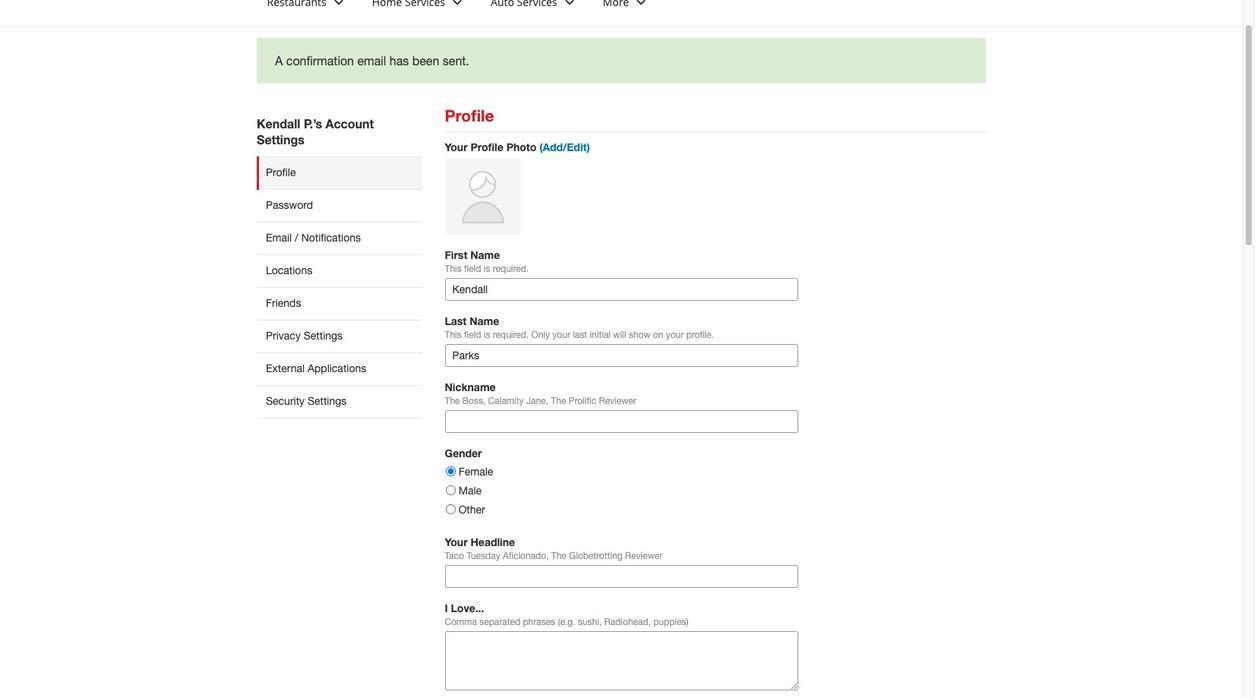 Task type: locate. For each thing, give the bounding box(es) containing it.
phrases
[[523, 617, 556, 628]]

aficionado,
[[503, 551, 549, 562]]

external
[[266, 362, 305, 375]]

3 24 chevron down v2 image from the left
[[632, 0, 651, 11]]

separated
[[480, 617, 521, 628]]

the for headline
[[551, 551, 567, 562]]

jane,
[[526, 396, 549, 407]]

2 your from the top
[[445, 536, 468, 549]]

last
[[445, 315, 467, 327]]

1 is from the top
[[484, 264, 490, 274]]

settings
[[257, 132, 305, 147], [304, 330, 343, 342], [308, 395, 347, 407]]

2 vertical spatial settings
[[308, 395, 347, 407]]

boss,
[[463, 396, 486, 407]]

only
[[532, 330, 550, 340]]

0 vertical spatial field
[[464, 264, 481, 274]]

nickname the boss, calamity jane, the prolific reviewer
[[445, 381, 637, 407]]

profile link
[[257, 157, 422, 189]]

0 vertical spatial is
[[484, 264, 490, 274]]

1 vertical spatial field
[[464, 330, 481, 340]]

24 chevron down v2 image
[[448, 0, 467, 11]]

your
[[553, 330, 571, 340], [666, 330, 684, 340]]

friends link
[[257, 287, 422, 320]]

your headline taco tuesday aficionado, the globetrotting reviewer
[[445, 536, 663, 562]]

profile left photo in the left top of the page
[[471, 141, 504, 153]]

1 required. from the top
[[493, 264, 529, 274]]

2 24 chevron down v2 image from the left
[[560, 0, 579, 11]]

puppies)
[[654, 617, 689, 628]]

0 vertical spatial reviewer
[[599, 396, 637, 407]]

this inside first name this field is required.
[[445, 264, 462, 274]]

1 your from the left
[[553, 330, 571, 340]]

the left 'boss,'
[[445, 396, 460, 407]]

settings for privacy
[[304, 330, 343, 342]]

name inside first name this field is required.
[[470, 248, 500, 261]]

is inside first name this field is required.
[[484, 264, 490, 274]]

field down the first
[[464, 264, 481, 274]]

settings up the external applications
[[304, 330, 343, 342]]

this
[[445, 264, 462, 274], [445, 330, 462, 340]]

this down the first
[[445, 264, 462, 274]]

24 chevron down v2 image
[[330, 0, 348, 11], [560, 0, 579, 11], [632, 0, 651, 11]]

required. inside first name this field is required.
[[493, 264, 529, 274]]

2 field from the top
[[464, 330, 481, 340]]

password link
[[257, 189, 422, 222]]

on
[[653, 330, 664, 340]]

is inside last name this field is required. only your last initial will show on your profile.
[[484, 330, 490, 340]]

the inside your headline taco tuesday aficionado, the globetrotting reviewer
[[551, 551, 567, 562]]

your left last
[[553, 330, 571, 340]]

the right 'aficionado,' at the bottom left
[[551, 551, 567, 562]]

1 vertical spatial settings
[[304, 330, 343, 342]]

this down last at the top of the page
[[445, 330, 462, 340]]

is for last
[[484, 330, 490, 340]]

/
[[295, 232, 298, 244]]

headline
[[471, 536, 515, 549]]

your
[[445, 141, 468, 153], [445, 536, 468, 549]]

1 horizontal spatial your
[[666, 330, 684, 340]]

2 your from the left
[[666, 330, 684, 340]]

the right jane,
[[551, 396, 566, 407]]

0 horizontal spatial your
[[553, 330, 571, 340]]

field down last at the top of the page
[[464, 330, 481, 340]]

0 vertical spatial required.
[[493, 264, 529, 274]]

is
[[484, 264, 490, 274], [484, 330, 490, 340]]

your profile photo (add/edit)
[[445, 141, 590, 153]]

field inside first name this field is required.
[[464, 264, 481, 274]]

Last Name text field
[[445, 344, 798, 367]]

1 vertical spatial this
[[445, 330, 462, 340]]

1 your from the top
[[445, 141, 468, 153]]

email
[[266, 232, 292, 244]]

name for first
[[470, 248, 500, 261]]

your up taco
[[445, 536, 468, 549]]

reviewer inside nickname the boss, calamity jane, the prolific reviewer
[[599, 396, 637, 407]]

name
[[470, 248, 500, 261], [470, 315, 499, 327]]

reviewer for the
[[599, 396, 637, 407]]

your left photo in the left top of the page
[[445, 141, 468, 153]]

0 vertical spatial this
[[445, 264, 462, 274]]

2 horizontal spatial 24 chevron down v2 image
[[632, 0, 651, 11]]

your right on
[[666, 330, 684, 340]]

reviewer up your headline text field
[[625, 551, 663, 562]]

required.
[[493, 264, 529, 274], [493, 330, 529, 340]]

field
[[464, 264, 481, 274], [464, 330, 481, 340]]

profile up password
[[266, 166, 296, 179]]

name inside last name this field is required. only your last initial will show on your profile.
[[470, 315, 499, 327]]

2 this from the top
[[445, 330, 462, 340]]

password
[[266, 199, 313, 211]]

1 vertical spatial reviewer
[[625, 551, 663, 562]]

field inside last name this field is required. only your last initial will show on your profile.
[[464, 330, 481, 340]]

show
[[629, 330, 651, 340]]

settings inside the kendall p.'s account settings
[[257, 132, 305, 147]]

name right the first
[[470, 248, 500, 261]]

this inside last name this field is required. only your last initial will show on your profile.
[[445, 330, 462, 340]]

globetrotting
[[569, 551, 623, 562]]

your for your headline taco tuesday aficionado, the globetrotting reviewer
[[445, 536, 468, 549]]

1 vertical spatial required.
[[493, 330, 529, 340]]

kendall p.'s account settings
[[257, 116, 374, 147]]

2 required. from the top
[[493, 330, 529, 340]]

0 horizontal spatial 24 chevron down v2 image
[[330, 0, 348, 11]]

love...
[[451, 602, 484, 615]]

(add/edit)
[[540, 141, 590, 153]]

1 this from the top
[[445, 264, 462, 274]]

1 vertical spatial profile
[[471, 141, 504, 153]]

Your Headline text field
[[445, 565, 798, 588]]

1 field from the top
[[464, 264, 481, 274]]

reviewer inside your headline taco tuesday aficionado, the globetrotting reviewer
[[625, 551, 663, 562]]

nickname
[[445, 381, 496, 394]]

account
[[326, 116, 374, 131]]

i
[[445, 602, 448, 615]]

the
[[445, 396, 460, 407], [551, 396, 566, 407], [551, 551, 567, 562]]

reviewer
[[599, 396, 637, 407], [625, 551, 663, 562]]

your inside your headline taco tuesday aficionado, the globetrotting reviewer
[[445, 536, 468, 549]]

reviewer up "nickname" text box
[[599, 396, 637, 407]]

email / notifications
[[266, 232, 361, 244]]

settings down 'applications'
[[308, 395, 347, 407]]

email
[[357, 54, 386, 68]]

profile down sent.
[[445, 106, 494, 125]]

1 vertical spatial your
[[445, 536, 468, 549]]

gender
[[445, 447, 482, 460]]

tuesday
[[467, 551, 500, 562]]

1 vertical spatial is
[[484, 330, 490, 340]]

2 vertical spatial profile
[[266, 166, 296, 179]]

settings down kendall
[[257, 132, 305, 147]]

2 is from the top
[[484, 330, 490, 340]]

profile
[[445, 106, 494, 125], [471, 141, 504, 153], [266, 166, 296, 179]]

name right last at the top of the page
[[470, 315, 499, 327]]

Other radio
[[446, 505, 456, 514]]

1 24 chevron down v2 image from the left
[[330, 0, 348, 11]]

last name this field is required. only your last initial will show on your profile.
[[445, 315, 714, 340]]

0 vertical spatial name
[[470, 248, 500, 261]]

notifications
[[301, 232, 361, 244]]

is for first
[[484, 264, 490, 274]]

1 vertical spatial name
[[470, 315, 499, 327]]

1 horizontal spatial 24 chevron down v2 image
[[560, 0, 579, 11]]

Female radio
[[446, 467, 456, 477]]

required. inside last name this field is required. only your last initial will show on your profile.
[[493, 330, 529, 340]]

0 vertical spatial your
[[445, 141, 468, 153]]

0 vertical spatial settings
[[257, 132, 305, 147]]



Task type: vqa. For each thing, say whether or not it's contained in the screenshot.
Beer Gardens link
no



Task type: describe. For each thing, give the bounding box(es) containing it.
comma
[[445, 617, 477, 628]]

radiohead,
[[604, 617, 651, 628]]

locations
[[266, 264, 312, 277]]

confirmation
[[286, 54, 354, 68]]

sushi,
[[578, 617, 602, 628]]

kendall
[[257, 116, 300, 131]]

privacy settings
[[266, 330, 343, 342]]

male
[[459, 485, 482, 497]]

applications
[[308, 362, 366, 375]]

first
[[445, 248, 468, 261]]

required. for last
[[493, 330, 529, 340]]

business categories element
[[255, 0, 1213, 26]]

will
[[613, 330, 626, 340]]

profile.
[[687, 330, 714, 340]]

field for last
[[464, 330, 481, 340]]

taco
[[445, 551, 464, 562]]

name for last
[[470, 315, 499, 327]]

external applications link
[[257, 352, 422, 385]]

first name this field is required.
[[445, 248, 529, 274]]

privacy
[[266, 330, 301, 342]]

p.'s
[[304, 116, 322, 131]]

security settings
[[266, 395, 347, 407]]

security settings link
[[257, 385, 422, 419]]

external applications
[[266, 362, 366, 375]]

the for the
[[551, 396, 566, 407]]

Male radio
[[446, 486, 456, 496]]

a confirmation email has been sent.
[[275, 54, 469, 68]]

Nickname text field
[[445, 410, 798, 433]]

other
[[459, 504, 485, 516]]

required. for first
[[493, 264, 529, 274]]

field for first
[[464, 264, 481, 274]]

your for your profile photo (add/edit)
[[445, 141, 468, 153]]

sent.
[[443, 54, 469, 68]]

last
[[573, 330, 587, 340]]

(e.g.
[[558, 617, 576, 628]]

0 vertical spatial profile
[[445, 106, 494, 125]]

friends
[[266, 297, 301, 309]]

I Love... text field
[[445, 631, 798, 691]]

i love... comma separated phrases (e.g. sushi, radiohead, puppies)
[[445, 602, 689, 628]]

been
[[412, 54, 439, 68]]

(add/edit) link
[[540, 141, 590, 153]]

photo
[[507, 141, 537, 153]]

locations link
[[257, 255, 422, 287]]

calamity
[[488, 396, 524, 407]]

this for last
[[445, 330, 462, 340]]

has
[[390, 54, 409, 68]]

reviewer for headline
[[625, 551, 663, 562]]

initial
[[590, 330, 611, 340]]

female
[[459, 466, 493, 478]]

privacy settings link
[[257, 320, 422, 352]]

First Name text field
[[445, 278, 798, 301]]

settings for security
[[308, 395, 347, 407]]

a
[[275, 54, 283, 68]]

prolific
[[569, 396, 597, 407]]

security
[[266, 395, 305, 407]]

email / notifications link
[[257, 222, 422, 255]]

this for first
[[445, 264, 462, 274]]



